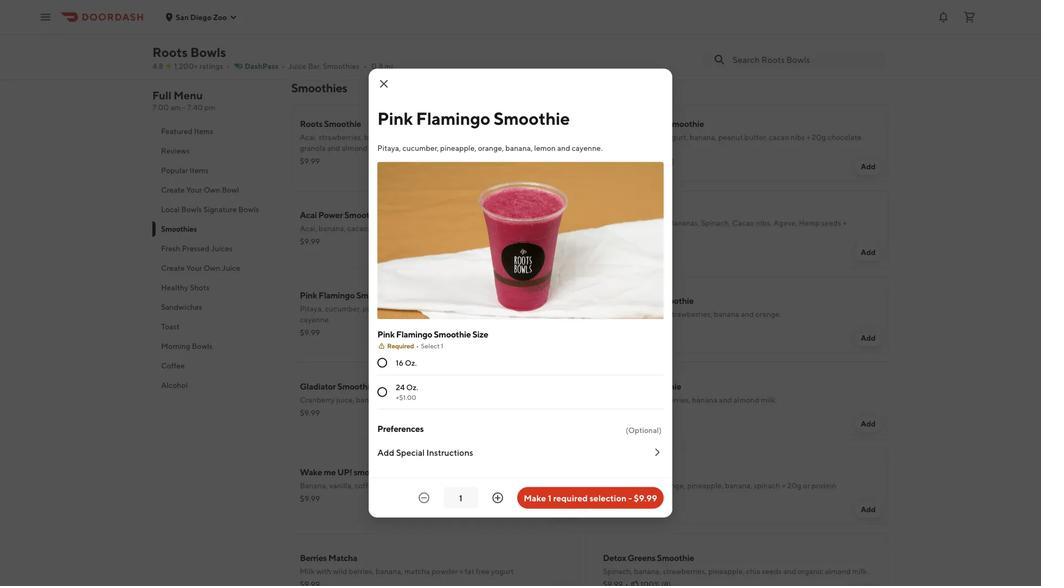 Task type: locate. For each thing, give the bounding box(es) containing it.
required
[[387, 342, 414, 350]]

bowls down toast button
[[192, 342, 213, 351]]

local
[[161, 205, 180, 214]]

2 vertical spatial with
[[317, 567, 332, 576]]

pitaya,
[[378, 143, 401, 152], [300, 304, 324, 313]]

• right ratings
[[226, 62, 230, 71]]

None radio
[[378, 387, 387, 397]]

milk
[[603, 133, 618, 142], [603, 218, 618, 227], [300, 567, 315, 576]]

smoothie inside very berry smoothie strawberries, blueberries, banana and almond milk. $9.99 add
[[645, 381, 682, 392]]

(15)
[[662, 157, 675, 166]]

seeds inside cacao dreaming milk with avocado, bananas, spinach, cacao nibs, agave, hemp seeds + chocolate protein $9.99 add
[[822, 218, 842, 227]]

oz. right 24
[[407, 383, 419, 392]]

berries matcha milk with wild berries, banana, matcha powder + fat free yogurt
[[300, 553, 514, 576]]

0 vertical spatial oz.
[[405, 358, 417, 367]]

avocado,
[[636, 218, 668, 227]]

oz. for 24 oz. +$1.00
[[407, 383, 419, 392]]

1 vertical spatial milk
[[603, 218, 618, 227]]

own for juice
[[204, 263, 221, 272]]

0 horizontal spatial seeds
[[763, 567, 782, 576]]

cacao
[[769, 133, 790, 142]]

ratings
[[200, 62, 223, 71]]

selection
[[590, 493, 627, 503]]

1 vertical spatial lemon
[[457, 304, 479, 313]]

healthy
[[161, 283, 188, 292]]

strawberries, inside detox greens smoothie spinach, banana, strawberries, pineapple, chia seeds and organic almond milk.
[[663, 567, 707, 576]]

create your own bowl
[[161, 185, 239, 194]]

oz. for 16 oz.
[[405, 358, 417, 367]]

2 horizontal spatial orange,
[[660, 481, 686, 490]]

0 horizontal spatial 1
[[441, 342, 444, 350]]

special
[[396, 447, 425, 457]]

create down popular
[[161, 185, 185, 194]]

bowls right local
[[181, 205, 202, 214]]

cacao up 'chocolate'
[[603, 204, 628, 215]]

1 horizontal spatial 20g
[[788, 481, 802, 490]]

0 horizontal spatial spinach,
[[603, 567, 633, 576]]

0 items, open order cart image
[[964, 11, 977, 24]]

20g right nibs
[[813, 133, 827, 142]]

0 horizontal spatial 20g
[[508, 395, 523, 404]]

select
[[421, 342, 440, 350]]

smoothie inside group
[[434, 329, 471, 339]]

milk. inside the acai power smoothie acai, banana, cacao, blueberries, turmeric and almond milk. $9.99 add
[[486, 224, 503, 233]]

1 vertical spatial items
[[190, 166, 209, 175]]

1 vertical spatial juice
[[222, 263, 240, 272]]

1 horizontal spatial pitaya,
[[378, 143, 401, 152]]

+ right nibs
[[807, 133, 811, 142]]

banana, right juice,
[[356, 395, 384, 404]]

2 horizontal spatial 20g
[[813, 133, 827, 142]]

0 horizontal spatial protein
[[524, 395, 549, 404]]

with inside cacao dreaming milk with avocado, bananas, spinach, cacao nibs, agave, hemp seeds + chocolate protein $9.99 add
[[620, 218, 635, 227]]

+ right powder at the bottom of page
[[460, 567, 464, 576]]

menu
[[174, 89, 203, 102]]

banana, left 'spinach'
[[726, 481, 753, 490]]

cacao,
[[348, 224, 370, 233]]

1 vertical spatial spinach,
[[603, 567, 633, 576]]

banana,
[[364, 133, 392, 142], [690, 133, 717, 142], [506, 143, 533, 152], [319, 224, 346, 233], [428, 304, 455, 313], [356, 395, 384, 404], [726, 481, 753, 490], [376, 567, 403, 576], [635, 567, 662, 576]]

1 vertical spatial create
[[161, 263, 185, 272]]

1 horizontal spatial cayenne.
[[572, 143, 603, 152]]

almond inside detox greens smoothie spinach, banana, strawberries, pineapple, chia seeds and organic almond milk.
[[826, 567, 852, 576]]

cayenne. inside pink flamingo smoothie dialog
[[572, 143, 603, 152]]

2 vertical spatial orange,
[[660, 481, 686, 490]]

banana, down greens
[[635, 567, 662, 576]]

2 vertical spatial milk
[[300, 567, 315, 576]]

your inside "button"
[[186, 185, 202, 194]]

flamingo for pink flamingo smoothie
[[416, 108, 491, 129]]

0 vertical spatial your
[[186, 185, 202, 194]]

1 vertical spatial cayenne.
[[300, 315, 331, 324]]

detox
[[603, 553, 627, 563]]

toast
[[161, 322, 180, 331]]

+ inside wake me up! smoothie banana, vanilla, coffee, cinnamon, nutmeg, honey + almond milk $9.99 add
[[471, 481, 475, 490]]

1 vertical spatial flamingo
[[319, 290, 355, 300]]

1 vertical spatial 1
[[548, 493, 552, 503]]

pink for pink flamingo smoothie pitaya, cucumber, pineapple, orange, banana, lemon and cayenne. $9.99
[[300, 290, 317, 300]]

1 vertical spatial 20g
[[508, 395, 523, 404]]

0 horizontal spatial cacao
[[603, 204, 628, 215]]

create your own bowl button
[[152, 180, 278, 200]]

2 vertical spatial pink
[[378, 329, 395, 339]]

0 vertical spatial cayenne.
[[572, 143, 603, 152]]

2 vertical spatial 20g
[[788, 481, 802, 490]]

+ right hemp
[[843, 218, 847, 227]]

peanut
[[719, 133, 743, 142]]

0 horizontal spatial -
[[183, 103, 186, 112]]

0 vertical spatial juice
[[288, 62, 307, 71]]

own inside "button"
[[204, 185, 221, 194]]

1 vertical spatial banana
[[693, 395, 718, 404]]

fat inside 'chunky monkey smoothie milk with non-fat yogurt, banana, peanut butter, cacao nibs + 20g chocolate protein'
[[653, 133, 663, 142]]

lemon inside pink flamingo smoothie dialog
[[535, 143, 556, 152]]

0 horizontal spatial fat
[[465, 567, 475, 576]]

juice down juices
[[222, 263, 240, 272]]

2 vertical spatial protein
[[812, 481, 837, 490]]

items for popular items
[[190, 166, 209, 175]]

banana, up pink flamingo smoothie size
[[428, 304, 455, 313]]

blueberries,
[[393, 133, 434, 142], [371, 224, 412, 233], [650, 395, 691, 404]]

- down squeezed
[[629, 493, 633, 503]]

0 vertical spatial banana
[[714, 310, 740, 319]]

2 acai, from the top
[[300, 224, 317, 233]]

me
[[324, 467, 336, 477]]

fat down monkey
[[653, 133, 663, 142]]

1 own from the top
[[204, 185, 221, 194]]

smoothies down bar,
[[291, 81, 348, 95]]

cucumber, inside pink flamingo smoothie dialog
[[403, 143, 439, 152]]

20g left or
[[788, 481, 802, 490]]

0 vertical spatial own
[[204, 185, 221, 194]]

1 vertical spatial with
[[620, 218, 635, 227]]

notification bell image
[[938, 11, 951, 24]]

smoothie inside 'chunky monkey smoothie milk with non-fat yogurt, banana, peanut butter, cacao nibs + 20g chocolate protein'
[[668, 119, 705, 129]]

san diego zoo
[[176, 12, 227, 21]]

local bowls signature bowls button
[[152, 200, 278, 219]]

1 vertical spatial acai,
[[300, 224, 317, 233]]

create inside button
[[161, 263, 185, 272]]

0 vertical spatial orange,
[[478, 143, 504, 152]]

1 vertical spatial cacao
[[733, 218, 755, 227]]

pineapple, inside 'mango mania smoothie mango, pineapple, strawberries, banana and orange. $9.99 add'
[[631, 310, 667, 319]]

1 vertical spatial strawberries,
[[669, 310, 713, 319]]

2 vertical spatial smoothies
[[161, 224, 197, 233]]

milk for dreaming
[[603, 218, 618, 227]]

pineapple,
[[441, 143, 477, 152], [363, 304, 399, 313], [631, 310, 667, 319], [425, 395, 461, 404], [688, 481, 724, 490], [709, 567, 745, 576]]

banana, inside gladiator smoothie cranberry juice, banana, strawberry, pineapple, blueberries + 20g protein $9.99
[[356, 395, 384, 404]]

own left bowl
[[204, 185, 221, 194]]

bowls for morning bowls
[[192, 342, 213, 351]]

items
[[194, 127, 213, 136], [190, 166, 209, 175]]

0 horizontal spatial lemon
[[457, 304, 479, 313]]

fresh inside fresh pressed juices button
[[161, 244, 181, 253]]

acai
[[300, 210, 317, 220]]

2 own from the top
[[204, 263, 221, 272]]

lemon
[[535, 143, 556, 152], [457, 304, 479, 313]]

acai, up granola
[[300, 133, 317, 142]]

add button for smoothie
[[552, 501, 580, 518]]

1 vertical spatial oz.
[[407, 383, 419, 392]]

seeds right chia in the bottom right of the page
[[763, 567, 782, 576]]

orange, down coconut,
[[478, 143, 504, 152]]

1 vertical spatial fat
[[465, 567, 475, 576]]

1 horizontal spatial lemon
[[535, 143, 556, 152]]

spinach
[[754, 481, 781, 490]]

strawberries, for detox
[[663, 567, 707, 576]]

1 horizontal spatial spinach,
[[702, 218, 731, 227]]

pink inside group
[[378, 329, 395, 339]]

popular items button
[[152, 161, 278, 180]]

almond inside "roots smoothie acai, strawberries, banana, blueberries, shredded coconut, granola and almond milk. $9.99"
[[342, 144, 368, 152]]

pink
[[378, 108, 413, 129], [300, 290, 317, 300], [378, 329, 395, 339]]

with left wild
[[317, 567, 332, 576]]

$9.99 inside the acai power smoothie acai, banana, cacao, blueberries, turmeric and almond milk. $9.99 add
[[300, 237, 320, 246]]

lemon inside pink flamingo smoothie pitaya, cucumber, pineapple, orange, banana, lemon and cayenne. $9.99
[[457, 304, 479, 313]]

0 vertical spatial pitaya,
[[378, 143, 401, 152]]

fresh pressed juices
[[161, 244, 233, 253]]

1 horizontal spatial fat
[[653, 133, 663, 142]]

wake
[[300, 467, 322, 477]]

roots up 4.8 in the top of the page
[[152, 44, 188, 60]]

0 vertical spatial with
[[620, 133, 635, 142]]

1 horizontal spatial -
[[629, 493, 633, 503]]

create
[[161, 185, 185, 194], [161, 263, 185, 272]]

smoothie for very berry smoothie strawberries, blueberries, banana and almond milk. $9.99 add
[[645, 381, 682, 392]]

popular
[[161, 166, 188, 175]]

acai, down the acai
[[300, 224, 317, 233]]

- inside full menu 7:00 am - 7:40 pm
[[183, 103, 186, 112]]

seeds right hemp
[[822, 218, 842, 227]]

Current quantity is 1 number field
[[450, 492, 472, 504]]

oz. right 16 at left
[[405, 358, 417, 367]]

1 horizontal spatial orange,
[[478, 143, 504, 152]]

2 create from the top
[[161, 263, 185, 272]]

blueberries, up (optional) on the right of page
[[650, 395, 691, 404]]

20g inside mean green fresh squeezed orange, pineapple, banana, spinach + 20g or protein $9.99 add
[[788, 481, 802, 490]]

add button
[[552, 158, 580, 175], [855, 158, 883, 175], [552, 244, 580, 261], [855, 244, 883, 261], [855, 329, 883, 347], [855, 415, 883, 433], [552, 501, 580, 518], [855, 501, 883, 518]]

and
[[558, 143, 571, 152], [327, 144, 340, 152], [444, 224, 457, 233], [480, 304, 493, 313], [741, 310, 754, 319], [719, 395, 733, 404], [784, 567, 797, 576]]

smoothie inside the acai power smoothie acai, banana, cacao, blueberries, turmeric and almond milk. $9.99 add
[[345, 210, 382, 220]]

$9.99 inside cacao dreaming milk with avocado, bananas, spinach, cacao nibs, agave, hemp seeds + chocolate protein $9.99 add
[[603, 242, 624, 251]]

fat left free
[[465, 567, 475, 576]]

very
[[603, 381, 621, 392]]

wake me up! smoothie banana, vanilla, coffee, cinnamon, nutmeg, honey + almond milk $9.99 add
[[300, 467, 573, 514]]

•
[[226, 62, 230, 71], [282, 62, 285, 71], [364, 62, 367, 71], [626, 157, 629, 166], [416, 342, 419, 350]]

+ right blueberries
[[503, 395, 507, 404]]

with
[[620, 133, 635, 142], [620, 218, 635, 227], [317, 567, 332, 576]]

add inside very berry smoothie strawberries, blueberries, banana and almond milk. $9.99 add
[[861, 419, 876, 428]]

and inside pink flamingo smoothie dialog
[[558, 143, 571, 152]]

banana, right berries,
[[376, 567, 403, 576]]

coconut,
[[470, 133, 500, 142]]

1 acai, from the top
[[300, 133, 317, 142]]

add inside cacao dreaming milk with avocado, bananas, spinach, cacao nibs, agave, hemp seeds + chocolate protein $9.99 add
[[861, 248, 876, 257]]

roots smoothie image
[[509, 105, 586, 182]]

$9.99 inside "roots smoothie acai, strawberries, banana, blueberries, shredded coconut, granola and almond milk. $9.99"
[[300, 157, 320, 166]]

chocolate
[[603, 229, 639, 238]]

fresh left pressed
[[161, 244, 181, 253]]

2 your from the top
[[186, 263, 202, 272]]

smoothie inside 'mango mania smoothie mango, pineapple, strawberries, banana and orange. $9.99 add'
[[657, 295, 694, 306]]

banana, down the power
[[319, 224, 346, 233]]

pink inside pink flamingo smoothie pitaya, cucumber, pineapple, orange, banana, lemon and cayenne. $9.99
[[300, 290, 317, 300]]

create up healthy
[[161, 263, 185, 272]]

banana, down pink flamingo smoothie at the top of page
[[506, 143, 533, 152]]

1 vertical spatial blueberries,
[[371, 224, 412, 233]]

• inside 'pink flamingo smoothie size' group
[[416, 342, 419, 350]]

+ right honey at the bottom left of page
[[471, 481, 475, 490]]

20g right blueberries
[[508, 395, 523, 404]]

cacao left nibs,
[[733, 218, 755, 227]]

chocolate
[[828, 133, 862, 142]]

flamingo for pink flamingo smoothie pitaya, cucumber, pineapple, orange, banana, lemon and cayenne. $9.99
[[319, 290, 355, 300]]

bowls inside button
[[192, 342, 213, 351]]

milk inside cacao dreaming milk with avocado, bananas, spinach, cacao nibs, agave, hemp seeds + chocolate protein $9.99 add
[[603, 218, 618, 227]]

orange, right squeezed
[[660, 481, 686, 490]]

almond
[[342, 144, 368, 152], [459, 224, 485, 233], [734, 395, 760, 404], [476, 481, 502, 490], [826, 567, 852, 576]]

0 vertical spatial fresh
[[161, 244, 181, 253]]

1 create from the top
[[161, 185, 185, 194]]

banana inside 'mango mania smoothie mango, pineapple, strawberries, banana and orange. $9.99 add'
[[714, 310, 740, 319]]

0 vertical spatial acai,
[[300, 133, 317, 142]]

+ inside 'chunky monkey smoothie milk with non-fat yogurt, banana, peanut butter, cacao nibs + 20g chocolate protein'
[[807, 133, 811, 142]]

0 vertical spatial lemon
[[535, 143, 556, 152]]

milk for matcha
[[300, 567, 315, 576]]

your down pressed
[[186, 263, 202, 272]]

banana, right yogurt,
[[690, 133, 717, 142]]

blueberries, left shredded
[[393, 133, 434, 142]]

orange.
[[756, 310, 782, 319]]

with inside berries matcha milk with wild berries, banana, matcha powder + fat free yogurt
[[317, 567, 332, 576]]

own down fresh pressed juices button
[[204, 263, 221, 272]]

protein
[[641, 229, 666, 238]]

0 vertical spatial blueberries,
[[393, 133, 434, 142]]

cayenne.
[[572, 143, 603, 152], [300, 315, 331, 324]]

own inside button
[[204, 263, 221, 272]]

1 vertical spatial own
[[204, 263, 221, 272]]

milk inside berries matcha milk with wild berries, banana, matcha powder + fat free yogurt
[[300, 567, 315, 576]]

dreaming
[[629, 204, 667, 215]]

2 vertical spatial strawberries,
[[663, 567, 707, 576]]

create your own juice
[[161, 263, 240, 272]]

flamingo inside pink flamingo smoothie pitaya, cucumber, pineapple, orange, banana, lemon and cayenne. $9.99
[[319, 290, 355, 300]]

milk up 'chocolate'
[[603, 218, 618, 227]]

with down the chunky on the right top of page
[[620, 133, 635, 142]]

blueberries, right cacao,
[[371, 224, 412, 233]]

1 vertical spatial seeds
[[763, 567, 782, 576]]

0 vertical spatial protein
[[603, 144, 628, 152]]

make 1 required selection - $9.99 button
[[518, 487, 664, 509]]

create for create your own juice
[[161, 263, 185, 272]]

items up create your own bowl
[[190, 166, 209, 175]]

smoothie inside gladiator smoothie cranberry juice, banana, strawberry, pineapple, blueberries + 20g protein $9.99
[[338, 381, 375, 392]]

smoothie for pink flamingo smoothie size
[[434, 329, 471, 339]]

Item Search search field
[[733, 54, 881, 66]]

1 horizontal spatial 1
[[548, 493, 552, 503]]

banana, inside detox greens smoothie spinach, banana, strawberries, pineapple, chia seeds and organic almond milk.
[[635, 567, 662, 576]]

0 vertical spatial roots
[[152, 44, 188, 60]]

1 right select at the bottom left of page
[[441, 342, 444, 350]]

bowls up ratings
[[190, 44, 226, 60]]

pineapple, inside gladiator smoothie cranberry juice, banana, strawberry, pineapple, blueberries + 20g protein $9.99
[[425, 395, 461, 404]]

0 horizontal spatial pitaya,
[[300, 304, 324, 313]]

smoothies right bar,
[[323, 62, 360, 71]]

1 horizontal spatial cacao
[[733, 218, 755, 227]]

2 vertical spatial flamingo
[[396, 329, 433, 339]]

add button for mango,
[[855, 329, 883, 347]]

alcohol
[[161, 381, 188, 390]]

+ right 'spinach'
[[782, 481, 786, 490]]

full
[[152, 89, 172, 102]]

0 horizontal spatial fresh
[[161, 244, 181, 253]]

0 vertical spatial seeds
[[822, 218, 842, 227]]

dashpass
[[245, 62, 279, 71]]

smoothie inside pink flamingo smoothie pitaya, cucumber, pineapple, orange, banana, lemon and cayenne. $9.99
[[357, 290, 394, 300]]

1 horizontal spatial protein
[[603, 144, 628, 152]]

• left select at the bottom left of page
[[416, 342, 419, 350]]

create inside "button"
[[161, 185, 185, 194]]

roots for roots bowls
[[152, 44, 188, 60]]

2 vertical spatial blueberries,
[[650, 395, 691, 404]]

banana, inside 'chunky monkey smoothie milk with non-fat yogurt, banana, peanut butter, cacao nibs + 20g chocolate protein'
[[690, 133, 717, 142]]

1 vertical spatial pitaya,
[[300, 304, 324, 313]]

4.8
[[152, 62, 163, 71]]

- inside button
[[629, 493, 633, 503]]

your down popular items
[[186, 185, 202, 194]]

pressed
[[182, 244, 210, 253]]

0 vertical spatial strawberries,
[[319, 133, 363, 142]]

honey
[[448, 481, 469, 490]]

0 horizontal spatial cayenne.
[[300, 315, 331, 324]]

0 horizontal spatial orange,
[[401, 304, 427, 313]]

spinach, right bananas,
[[702, 218, 731, 227]]

shredded
[[436, 133, 468, 142]]

juice left bar,
[[288, 62, 307, 71]]

1 right make on the right bottom
[[548, 493, 552, 503]]

20g inside gladiator smoothie cranberry juice, banana, strawberry, pineapple, blueberries + 20g protein $9.99
[[508, 395, 523, 404]]

0 vertical spatial flamingo
[[416, 108, 491, 129]]

orange, up pink flamingo smoothie size
[[401, 304, 427, 313]]

pineapple, inside pink flamingo smoothie pitaya, cucumber, pineapple, orange, banana, lemon and cayenne. $9.99
[[363, 304, 399, 313]]

add button for strawberries,
[[855, 415, 883, 433]]

detox greens smoothie spinach, banana, strawberries, pineapple, chia seeds and organic almond milk.
[[603, 553, 869, 576]]

smoothies down local
[[161, 224, 197, 233]]

items up 'reviews' 'button'
[[194, 127, 213, 136]]

1 vertical spatial fresh
[[603, 481, 623, 490]]

1 your from the top
[[186, 185, 202, 194]]

your for bowl
[[186, 185, 202, 194]]

morning bowls
[[161, 342, 213, 351]]

roots up granola
[[300, 119, 323, 129]]

1 vertical spatial your
[[186, 263, 202, 272]]

open menu image
[[39, 11, 52, 24]]

fresh inside mean green fresh squeezed orange, pineapple, banana, spinach + 20g or protein $9.99 add
[[603, 481, 623, 490]]

protein inside 'chunky monkey smoothie milk with non-fat yogurt, banana, peanut butter, cacao nibs + 20g chocolate protein'
[[603, 144, 628, 152]]

- right am
[[183, 103, 186, 112]]

banana, down close pink flamingo smoothie "image"
[[364, 133, 392, 142]]

milk down the chunky on the right top of page
[[603, 133, 618, 142]]

almond inside the acai power smoothie acai, banana, cacao, blueberries, turmeric and almond milk. $9.99 add
[[459, 224, 485, 233]]

100% (15)
[[641, 157, 675, 166]]

0 vertical spatial spinach,
[[702, 218, 731, 227]]

roots inside "roots smoothie acai, strawberries, banana, blueberries, shredded coconut, granola and almond milk. $9.99"
[[300, 119, 323, 129]]

mi
[[385, 62, 393, 71]]

1 vertical spatial pink
[[300, 290, 317, 300]]

bananas,
[[669, 218, 700, 227]]

0 vertical spatial 20g
[[813, 133, 827, 142]]

with up 'chocolate'
[[620, 218, 635, 227]]

fresh up selection
[[603, 481, 623, 490]]

$9.99 inside wake me up! smoothie banana, vanilla, coffee, cinnamon, nutmeg, honey + almond milk $9.99 add
[[300, 494, 320, 503]]

hemp
[[799, 218, 821, 227]]

strawberries,
[[319, 133, 363, 142], [669, 310, 713, 319], [663, 567, 707, 576]]

20g inside 'chunky monkey smoothie milk with non-fat yogurt, banana, peanut butter, cacao nibs + 20g chocolate protein'
[[813, 133, 827, 142]]

• left 0.8
[[364, 62, 367, 71]]

0 vertical spatial fat
[[653, 133, 663, 142]]

0 vertical spatial cucumber,
[[403, 143, 439, 152]]

2 horizontal spatial protein
[[812, 481, 837, 490]]

items for featured items
[[194, 127, 213, 136]]

strawberries, for mango
[[669, 310, 713, 319]]

0 vertical spatial -
[[183, 103, 186, 112]]

strawberries, inside 'mango mania smoothie mango, pineapple, strawberries, banana and orange. $9.99 add'
[[669, 310, 713, 319]]

1 vertical spatial orange,
[[401, 304, 427, 313]]

required
[[554, 493, 588, 503]]

flamingo for pink flamingo smoothie size
[[396, 329, 433, 339]]

1 horizontal spatial cucumber,
[[403, 143, 439, 152]]

power
[[319, 210, 343, 220]]

0 vertical spatial pink
[[378, 108, 413, 129]]

1 horizontal spatial fresh
[[603, 481, 623, 490]]

1
[[441, 342, 444, 350], [548, 493, 552, 503]]

pitaya, inside pink flamingo smoothie pitaya, cucumber, pineapple, orange, banana, lemon and cayenne. $9.99
[[300, 304, 324, 313]]

0 horizontal spatial cucumber,
[[325, 304, 361, 313]]

fresh
[[161, 244, 181, 253], [603, 481, 623, 490]]

1 horizontal spatial roots
[[300, 119, 323, 129]]

1 vertical spatial protein
[[524, 395, 549, 404]]

add special instructions
[[378, 447, 474, 457]]

spinach, down the detox
[[603, 567, 633, 576]]

diego
[[191, 12, 212, 21]]

bowls for local bowls signature bowls
[[181, 205, 202, 214]]

with inside 'chunky monkey smoothie milk with non-fat yogurt, banana, peanut butter, cacao nibs + 20g chocolate protein'
[[620, 133, 635, 142]]

1 vertical spatial cucumber,
[[325, 304, 361, 313]]

acai power smoothie acai, banana, cacao, blueberries, turmeric and almond milk. $9.99 add
[[300, 210, 573, 257]]

bowls for roots bowls
[[190, 44, 226, 60]]

0 vertical spatial milk
[[603, 133, 618, 142]]

smoothie for pink flamingo smoothie pitaya, cucumber, pineapple, orange, banana, lemon and cayenne. $9.99
[[357, 290, 394, 300]]

1 horizontal spatial juice
[[288, 62, 307, 71]]

your inside button
[[186, 263, 202, 272]]

milk. inside very berry smoothie strawberries, blueberries, banana and almond milk. $9.99 add
[[762, 395, 778, 404]]

0 horizontal spatial roots
[[152, 44, 188, 60]]

smoothie for chunky monkey smoothie milk with non-fat yogurt, banana, peanut butter, cacao nibs + 20g chocolate protein
[[668, 119, 705, 129]]

very berry smoothie strawberries, blueberries, banana and almond milk. $9.99 add
[[603, 381, 876, 428]]

oz. inside 24 oz. +$1.00
[[407, 383, 419, 392]]

milk down berries
[[300, 567, 315, 576]]

1 horizontal spatial seeds
[[822, 218, 842, 227]]

0 vertical spatial items
[[194, 127, 213, 136]]



Task type: describe. For each thing, give the bounding box(es) containing it.
1 inside 'pink flamingo smoothie size' group
[[441, 342, 444, 350]]

gladiator
[[300, 381, 336, 392]]

size
[[473, 329, 489, 339]]

pink flamingo smoothie image
[[509, 276, 586, 353]]

pink for pink flamingo smoothie size
[[378, 329, 395, 339]]

smoothie for detox greens smoothie spinach, banana, strawberries, pineapple, chia seeds and organic almond milk.
[[658, 553, 695, 563]]

pineapple, inside detox greens smoothie spinach, banana, strawberries, pineapple, chia seeds and organic almond milk.
[[709, 567, 745, 576]]

orange, inside mean green fresh squeezed orange, pineapple, banana, spinach + 20g or protein $9.99 add
[[660, 481, 686, 490]]

chunky monkey smoothie milk with non-fat yogurt, banana, peanut butter, cacao nibs + 20g chocolate protein
[[603, 119, 862, 152]]

granola
[[300, 144, 326, 152]]

turmeric
[[414, 224, 443, 233]]

pineapple, inside pink flamingo smoothie dialog
[[441, 143, 477, 152]]

sandwiches button
[[152, 297, 278, 317]]

featured
[[161, 127, 193, 136]]

none radio inside 'pink flamingo smoothie size' group
[[378, 387, 387, 397]]

make
[[524, 493, 547, 503]]

local bowls signature bowls
[[161, 205, 259, 214]]

strawberries, inside "roots smoothie acai, strawberries, banana, blueberries, shredded coconut, granola and almond milk. $9.99"
[[319, 133, 363, 142]]

pink flamingo smoothie dialog
[[369, 69, 673, 517]]

cranberry
[[300, 395, 335, 404]]

banana inside very berry smoothie strawberries, blueberries, banana and almond milk. $9.99 add
[[693, 395, 718, 404]]

cayenne. inside pink flamingo smoothie pitaya, cucumber, pineapple, orange, banana, lemon and cayenne. $9.99
[[300, 315, 331, 324]]

or
[[804, 481, 811, 490]]

• left 100%
[[626, 157, 629, 166]]

green
[[627, 467, 651, 477]]

24
[[396, 383, 405, 392]]

cucumber, inside pink flamingo smoothie pitaya, cucumber, pineapple, orange, banana, lemon and cayenne. $9.99
[[325, 304, 361, 313]]

reviews
[[161, 146, 190, 155]]

dashpass •
[[245, 62, 285, 71]]

pink for pink flamingo smoothie
[[378, 108, 413, 129]]

(optional)
[[626, 425, 662, 434]]

matcha
[[405, 567, 430, 576]]

nibs,
[[756, 218, 773, 227]]

popular items
[[161, 166, 209, 175]]

smoothie for acai power smoothie acai, banana, cacao, blueberries, turmeric and almond milk. $9.99 add
[[345, 210, 382, 220]]

20g for smoothie
[[508, 395, 523, 404]]

roots smoothie acai, strawberries, banana, blueberries, shredded coconut, granola and almond milk. $9.99
[[300, 119, 500, 166]]

+ inside berries matcha milk with wild berries, banana, matcha powder + fat free yogurt
[[460, 567, 464, 576]]

pitaya, inside pink flamingo smoothie dialog
[[378, 143, 401, 152]]

coffee
[[161, 361, 185, 370]]

juice inside button
[[222, 263, 240, 272]]

close pink flamingo smoothie image
[[378, 77, 391, 90]]

and inside detox greens smoothie spinach, banana, strawberries, pineapple, chia seeds and organic almond milk.
[[784, 567, 797, 576]]

and inside very berry smoothie strawberries, blueberries, banana and almond milk. $9.99 add
[[719, 395, 733, 404]]

$9.99 inside pink flamingo smoothie pitaya, cucumber, pineapple, orange, banana, lemon and cayenne. $9.99
[[300, 328, 320, 337]]

16 Oz. radio
[[378, 358, 387, 368]]

sandwiches
[[161, 303, 202, 311]]

and inside 'mango mania smoothie mango, pineapple, strawberries, banana and orange. $9.99 add'
[[741, 310, 754, 319]]

$9.99 inside gladiator smoothie cranberry juice, banana, strawberry, pineapple, blueberries + 20g protein $9.99
[[300, 408, 320, 417]]

add inside the acai power smoothie acai, banana, cacao, blueberries, turmeric and almond milk. $9.99 add
[[558, 248, 573, 257]]

add inside button
[[378, 447, 395, 457]]

roots bowls
[[152, 44, 226, 60]]

+ inside gladiator smoothie cranberry juice, banana, strawberry, pineapple, blueberries + 20g protein $9.99
[[503, 395, 507, 404]]

banana, inside pink flamingo smoothie pitaya, cucumber, pineapple, orange, banana, lemon and cayenne. $9.99
[[428, 304, 455, 313]]

fat inside berries matcha milk with wild berries, banana, matcha powder + fat free yogurt
[[465, 567, 475, 576]]

zoo
[[213, 12, 227, 21]]

orange, inside pink flamingo smoothie dialog
[[478, 143, 504, 152]]

almond inside very berry smoothie strawberries, blueberries, banana and almond milk. $9.99 add
[[734, 395, 760, 404]]

banana, inside berries matcha milk with wild berries, banana, matcha powder + fat free yogurt
[[376, 567, 403, 576]]

reviews button
[[152, 141, 278, 161]]

butter,
[[745, 133, 768, 142]]

and inside the acai power smoothie acai, banana, cacao, blueberries, turmeric and almond milk. $9.99 add
[[444, 224, 457, 233]]

coffee,
[[355, 481, 379, 490]]

banana,
[[300, 481, 328, 490]]

chunky
[[603, 119, 633, 129]]

add inside 'mango mania smoothie mango, pineapple, strawberries, banana and orange. $9.99 add'
[[861, 333, 876, 342]]

preferences
[[378, 423, 424, 434]]

$9.99 inside button
[[634, 493, 658, 503]]

spinach, inside cacao dreaming milk with avocado, bananas, spinach, cacao nibs, agave, hemp seeds + chocolate protein $9.99 add
[[702, 218, 731, 227]]

smoothie inside "roots smoothie acai, strawberries, banana, blueberries, shredded coconut, granola and almond milk. $9.99"
[[324, 119, 361, 129]]

add button for with
[[855, 244, 883, 261]]

alcohol button
[[152, 376, 278, 395]]

24 oz. +$1.00
[[396, 383, 419, 401]]

chia
[[747, 567, 761, 576]]

featured items
[[161, 127, 213, 136]]

milk. inside detox greens smoothie spinach, banana, strawberries, pineapple, chia seeds and organic almond milk.
[[853, 567, 869, 576]]

add button for acai,
[[552, 244, 580, 261]]

shots
[[190, 283, 210, 292]]

strawberry,
[[385, 395, 423, 404]]

pitaya, cucumber, pineapple, orange, banana, lemon and cayenne.
[[378, 143, 603, 152]]

nibs
[[791, 133, 806, 142]]

mean
[[603, 467, 625, 477]]

add button for squeezed
[[855, 501, 883, 518]]

toast button
[[152, 317, 278, 336]]

1,200+ ratings •
[[174, 62, 230, 71]]

increase quantity by 1 image
[[492, 491, 505, 504]]

blueberries, inside very berry smoothie strawberries, blueberries, banana and almond milk. $9.99 add
[[650, 395, 691, 404]]

$9.99 inside 'mango mania smoothie mango, pineapple, strawberries, banana and orange. $9.99 add'
[[603, 323, 624, 332]]

decrease quantity by 1 image
[[418, 491, 431, 504]]

0 vertical spatial cacao
[[603, 204, 628, 215]]

spinach, inside detox greens smoothie spinach, banana, strawberries, pineapple, chia seeds and organic almond milk.
[[603, 567, 633, 576]]

milk
[[504, 481, 518, 490]]

morning bowls button
[[152, 336, 278, 356]]

nutmeg,
[[418, 481, 446, 490]]

fresh pressed juices button
[[152, 239, 278, 258]]

berries
[[300, 553, 327, 563]]

almond inside wake me up! smoothie banana, vanilla, coffee, cinnamon, nutmeg, honey + almond milk $9.99 add
[[476, 481, 502, 490]]

pink flamingo smoothie pitaya, cucumber, pineapple, orange, banana, lemon and cayenne. $9.99
[[300, 290, 493, 337]]

- for 1
[[629, 493, 633, 503]]

milk inside 'chunky monkey smoothie milk with non-fat yogurt, banana, peanut butter, cacao nibs + 20g chocolate protein'
[[603, 133, 618, 142]]

1 inside button
[[548, 493, 552, 503]]

mean green fresh squeezed orange, pineapple, banana, spinach + 20g or protein $9.99 add
[[603, 467, 876, 514]]

smoothie for mango mania smoothie mango, pineapple, strawberries, banana and orange. $9.99 add
[[657, 295, 694, 306]]

1 vertical spatial smoothies
[[291, 81, 348, 95]]

20g for green
[[788, 481, 802, 490]]

with for dreaming
[[620, 218, 635, 227]]

smoothie for pink flamingo smoothie
[[494, 108, 570, 129]]

own for bowl
[[204, 185, 221, 194]]

milk. inside "roots smoothie acai, strawberries, banana, blueberries, shredded coconut, granola and almond milk. $9.99"
[[369, 144, 386, 152]]

100%
[[641, 157, 660, 166]]

0 vertical spatial smoothies
[[323, 62, 360, 71]]

• select 1
[[416, 342, 444, 350]]

banana, inside mean green fresh squeezed orange, pineapple, banana, spinach + 20g or protein $9.99 add
[[726, 481, 753, 490]]

bowls down bowl
[[239, 205, 259, 214]]

make 1 required selection - $9.99
[[524, 493, 658, 503]]

and inside pink flamingo smoothie pitaya, cucumber, pineapple, orange, banana, lemon and cayenne. $9.99
[[480, 304, 493, 313]]

create for create your own bowl
[[161, 185, 185, 194]]

juices
[[211, 244, 233, 253]]

with for matcha
[[317, 567, 332, 576]]

pink flamingo smoothie size group
[[378, 328, 664, 409]]

protein inside gladiator smoothie cranberry juice, banana, strawberry, pineapple, blueberries + 20g protein $9.99
[[524, 395, 549, 404]]

mania
[[632, 295, 656, 306]]

yogurt,
[[664, 133, 689, 142]]

16
[[396, 358, 404, 367]]

matcha
[[329, 553, 358, 563]]

featured items button
[[152, 122, 278, 141]]

$9.99 inside mean green fresh squeezed orange, pineapple, banana, spinach + 20g or protein $9.99 add
[[603, 494, 624, 503]]

wild
[[333, 567, 347, 576]]

add inside mean green fresh squeezed orange, pineapple, banana, spinach + 20g or protein $9.99 add
[[861, 505, 876, 514]]

powder
[[432, 567, 458, 576]]

+ inside cacao dreaming milk with avocado, bananas, spinach, cacao nibs, agave, hemp seeds + chocolate protein $9.99 add
[[843, 218, 847, 227]]

cinnamon,
[[380, 481, 416, 490]]

smoothie
[[354, 467, 390, 477]]

roots for roots smoothie acai, strawberries, banana, blueberries, shredded coconut, granola and almond milk. $9.99
[[300, 119, 323, 129]]

banana, inside the acai power smoothie acai, banana, cacao, blueberries, turmeric and almond milk. $9.99 add
[[319, 224, 346, 233]]

7:00
[[152, 103, 169, 112]]

16 oz.
[[396, 358, 417, 367]]

- for menu
[[183, 103, 186, 112]]

blueberries, inside "roots smoothie acai, strawberries, banana, blueberries, shredded coconut, granola and almond milk. $9.99"
[[393, 133, 434, 142]]

orange, inside pink flamingo smoothie pitaya, cucumber, pineapple, orange, banana, lemon and cayenne. $9.99
[[401, 304, 427, 313]]

your for juice
[[186, 263, 202, 272]]

mango mania smoothie mango, pineapple, strawberries, banana and orange. $9.99 add
[[603, 295, 876, 342]]

1,200+
[[174, 62, 198, 71]]

protein inside mean green fresh squeezed orange, pineapple, banana, spinach + 20g or protein $9.99 add
[[812, 481, 837, 490]]

pineapple, inside mean green fresh squeezed orange, pineapple, banana, spinach + 20g or protein $9.99 add
[[688, 481, 724, 490]]

pink flamingo smoothie
[[378, 108, 570, 129]]

• right the dashpass
[[282, 62, 285, 71]]

$14.00
[[300, 33, 325, 42]]

blueberries, inside the acai power smoothie acai, banana, cacao, blueberries, turmeric and almond milk. $9.99 add
[[371, 224, 412, 233]]

acai, inside the acai power smoothie acai, banana, cacao, blueberries, turmeric and almond milk. $9.99 add
[[300, 224, 317, 233]]

juice bar, smoothies • 0.8 mi
[[288, 62, 393, 71]]

seeds inside detox greens smoothie spinach, banana, strawberries, pineapple, chia seeds and organic almond milk.
[[763, 567, 782, 576]]

signature
[[204, 205, 237, 214]]

banana, inside pink flamingo smoothie dialog
[[506, 143, 533, 152]]

organic
[[798, 567, 824, 576]]

bowl
[[222, 185, 239, 194]]

banana, inside "roots smoothie acai, strawberries, banana, blueberries, shredded coconut, granola and almond milk. $9.99"
[[364, 133, 392, 142]]

and inside "roots smoothie acai, strawberries, banana, blueberries, shredded coconut, granola and almond milk. $9.99"
[[327, 144, 340, 152]]

healthy shots
[[161, 283, 210, 292]]

add inside wake me up! smoothie banana, vanilla, coffee, cinnamon, nutmeg, honey + almond milk $9.99 add
[[558, 505, 573, 514]]

squeezed
[[624, 481, 659, 490]]

acai, inside "roots smoothie acai, strawberries, banana, blueberries, shredded coconut, granola and almond milk. $9.99"
[[300, 133, 317, 142]]

san
[[176, 12, 189, 21]]

pm
[[205, 103, 216, 112]]

$9.99 inside very berry smoothie strawberries, blueberries, banana and almond milk. $9.99 add
[[603, 408, 624, 417]]

+ inside mean green fresh squeezed orange, pineapple, banana, spinach + 20g or protein $9.99 add
[[782, 481, 786, 490]]



Task type: vqa. For each thing, say whether or not it's contained in the screenshot.
second "23"
no



